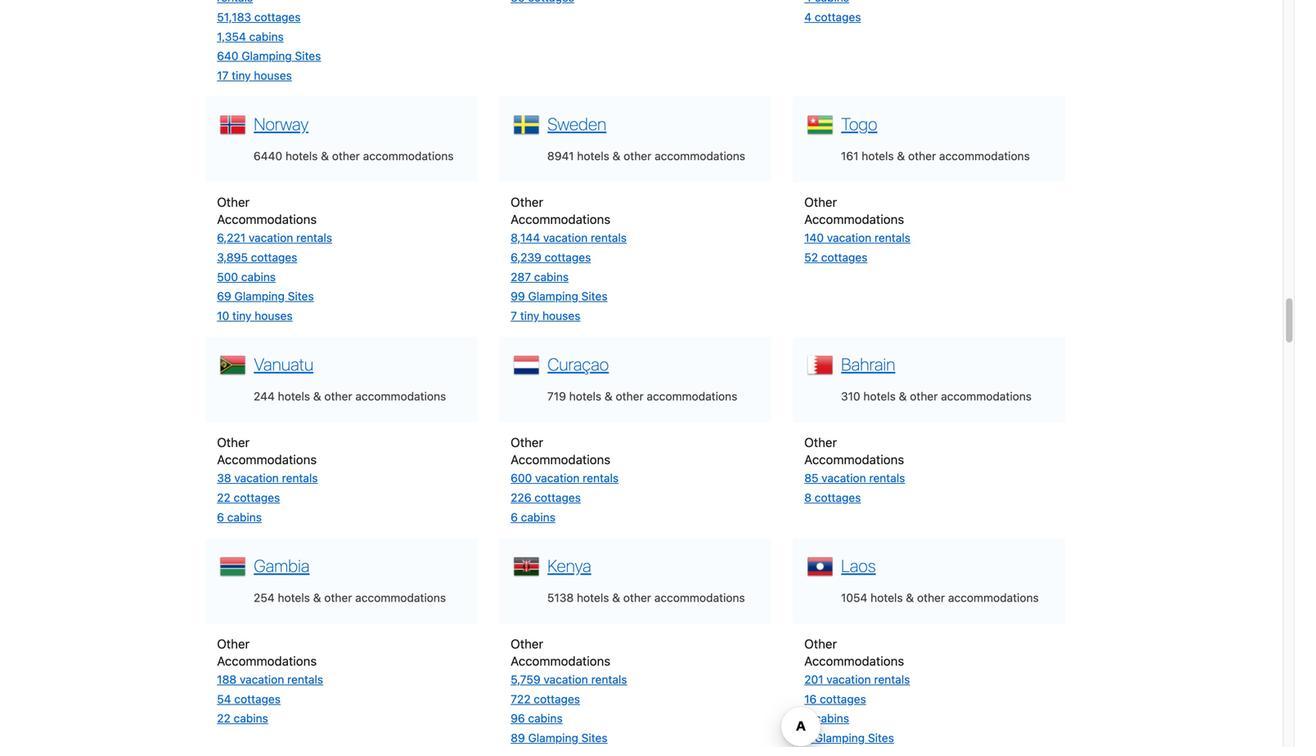 Task type: vqa. For each thing, say whether or not it's contained in the screenshot.


Task type: locate. For each thing, give the bounding box(es) containing it.
4 cottages link
[[804, 10, 861, 24]]

69
[[217, 290, 231, 303]]

hotels right 1054
[[871, 592, 903, 605]]

cottages down '188 vacation rentals' link
[[234, 693, 281, 706]]

188
[[217, 673, 237, 687]]

other up 38 at left
[[217, 435, 250, 450]]

287 cabins link
[[511, 270, 569, 284]]

hotels for sweden
[[577, 149, 609, 163]]

rentals right 140
[[875, 231, 910, 245]]

cottages down 201 vacation rentals link
[[820, 693, 866, 706]]

glamping for kenya
[[528, 732, 578, 745]]

cabins inside other accommodations 8,144 vacation rentals 6,239 cottages 287 cabins 99 glamping sites 7 tiny houses
[[534, 270, 569, 284]]

cottages for laos
[[820, 693, 866, 706]]

laos link
[[837, 554, 876, 576]]

vacation
[[249, 231, 293, 245], [543, 231, 588, 245], [827, 231, 871, 245], [234, 472, 279, 485], [535, 472, 580, 485], [822, 472, 866, 485], [240, 673, 284, 687], [544, 673, 588, 687], [826, 673, 871, 687]]

hotels right 254
[[278, 592, 310, 605]]

vacation up 8 cottages link
[[822, 472, 866, 485]]

sites
[[295, 49, 321, 63], [288, 290, 314, 303], [581, 290, 608, 303], [581, 732, 608, 745], [868, 732, 894, 745]]

rentals up 6 glamping sites link
[[874, 673, 910, 687]]

rentals up the "6,239 cottages" link at the left top of the page
[[591, 231, 627, 245]]

glamping down 8 cabins link
[[815, 732, 865, 745]]

hotels right 6440
[[285, 149, 318, 163]]

6 inside "other accommodations 38 vacation rentals 22 cottages 6 cabins"
[[217, 511, 224, 524]]

accommodations up 600 vacation rentals link
[[511, 453, 610, 467]]

rentals inside other accommodations 140 vacation rentals 52 cottages
[[875, 231, 910, 245]]

glamping for laos
[[815, 732, 865, 745]]

other right 1054
[[917, 592, 945, 605]]

tiny right 17 at top
[[232, 69, 251, 82]]

cabins down 3,895 cottages link
[[241, 270, 276, 284]]

accommodations up 8,144 vacation rentals "link"
[[511, 212, 610, 227]]

& for norway
[[321, 149, 329, 163]]

6 down 8 cabins link
[[804, 732, 811, 745]]

other inside "other accommodations 201 vacation rentals 16 cottages 8 cabins 6 glamping sites"
[[804, 637, 837, 652]]

& right 6440
[[321, 149, 329, 163]]

cottages inside other accommodations 140 vacation rentals 52 cottages
[[821, 251, 867, 264]]

& right 310 in the bottom right of the page
[[899, 390, 907, 403]]

accommodations
[[363, 149, 454, 163], [655, 149, 745, 163], [939, 149, 1030, 163], [355, 390, 446, 403], [647, 390, 737, 403], [941, 390, 1032, 403], [355, 592, 446, 605], [654, 592, 745, 605], [948, 592, 1039, 605]]

vacation up 16 cottages link
[[826, 673, 871, 687]]

600
[[511, 472, 532, 485]]

vacation up the 226 cottages "link"
[[535, 472, 580, 485]]

0 horizontal spatial 6
[[217, 511, 224, 524]]

houses down the 69 glamping sites link
[[255, 309, 293, 323]]

rentals
[[296, 231, 332, 245], [591, 231, 627, 245], [875, 231, 910, 245], [282, 472, 318, 485], [583, 472, 619, 485], [869, 472, 905, 485], [287, 673, 323, 687], [591, 673, 627, 687], [874, 673, 910, 687]]

6 down 226 on the left of page
[[511, 511, 518, 524]]

other
[[217, 195, 250, 210], [511, 195, 543, 210], [804, 195, 837, 210], [217, 435, 250, 450], [511, 435, 543, 450], [804, 435, 837, 450], [217, 637, 250, 652], [511, 637, 543, 652], [804, 637, 837, 652]]

cottages
[[254, 10, 301, 24], [815, 10, 861, 24], [251, 251, 297, 264], [545, 251, 591, 264], [821, 251, 867, 264], [234, 491, 280, 505], [534, 491, 581, 505], [815, 491, 861, 505], [234, 693, 281, 706], [534, 693, 580, 706], [820, 693, 866, 706]]

glamping up 7 tiny houses link
[[528, 290, 578, 303]]

cottages up 1,354 cabins link
[[254, 10, 301, 24]]

cottages down 6,221 vacation rentals 'link'
[[251, 251, 297, 264]]

96
[[511, 712, 525, 726]]

vacation for sweden
[[543, 231, 588, 245]]

22 inside other accommodations 188 vacation rentals 54 cottages 22 cabins
[[217, 712, 231, 726]]

rentals right 85
[[869, 472, 905, 485]]

22 down 38 at left
[[217, 491, 231, 505]]

accommodations for gambia
[[355, 592, 446, 605]]

& right 5138
[[612, 592, 620, 605]]

cabins for norway
[[241, 270, 276, 284]]

& for sweden
[[612, 149, 620, 163]]

other inside other accommodations 600 vacation rentals 226 cottages 6 cabins
[[511, 435, 543, 450]]

houses inside other accommodations 8,144 vacation rentals 6,239 cottages 287 cabins 99 glamping sites 7 tiny houses
[[542, 309, 580, 323]]

other for togo
[[908, 149, 936, 163]]

sites down 5,759 vacation rentals link
[[581, 732, 608, 745]]

cottages for norway
[[251, 251, 297, 264]]

500
[[217, 270, 238, 284]]

cottages inside 51,183 cottages 1,354 cabins 640 glamping sites 17 tiny houses
[[254, 10, 301, 24]]

other for vanuatu
[[324, 390, 352, 403]]

&
[[321, 149, 329, 163], [612, 149, 620, 163], [897, 149, 905, 163], [313, 390, 321, 403], [604, 390, 613, 403], [899, 390, 907, 403], [313, 592, 321, 605], [612, 592, 620, 605], [906, 592, 914, 605]]

sites down "51,183 cottages" link
[[295, 49, 321, 63]]

& for bahrain
[[899, 390, 907, 403]]

cabins up 640 glamping sites link at top
[[249, 30, 284, 43]]

sites down 201 vacation rentals link
[[868, 732, 894, 745]]

houses down 99 glamping sites 'link'
[[542, 309, 580, 323]]

other up 140
[[804, 195, 837, 210]]

vacation for laos
[[826, 673, 871, 687]]

8941
[[547, 149, 574, 163]]

accommodations inside other accommodations 600 vacation rentals 226 cottages 6 cabins
[[511, 453, 610, 467]]

accommodations for bahrain
[[941, 390, 1032, 403]]

16
[[804, 693, 817, 706]]

rentals up 89 glamping sites "link"
[[591, 673, 627, 687]]

cabins down 16 cottages link
[[815, 712, 849, 726]]

tiny right 10
[[232, 309, 252, 323]]

6 inside "other accommodations 201 vacation rentals 16 cottages 8 cabins 6 glamping sites"
[[804, 732, 811, 745]]

640
[[217, 49, 238, 63]]

other right 8941
[[624, 149, 652, 163]]

rentals inside other accommodations 188 vacation rentals 54 cottages 22 cabins
[[287, 673, 323, 687]]

6 cabins link
[[217, 511, 262, 524], [511, 511, 555, 524]]

vacation inside other accommodations 188 vacation rentals 54 cottages 22 cabins
[[240, 673, 284, 687]]

other right the 244
[[324, 390, 352, 403]]

other right 161
[[908, 149, 936, 163]]

hotels for kenya
[[577, 592, 609, 605]]

6 inside other accommodations 600 vacation rentals 226 cottages 6 cabins
[[511, 511, 518, 524]]

accommodations for norway
[[363, 149, 454, 163]]

kenya link
[[543, 554, 591, 576]]

rentals for laos
[[874, 673, 910, 687]]

sites inside other accommodations 5,759 vacation rentals 722 cottages 96 cabins 89 glamping sites
[[581, 732, 608, 745]]

cabins inside "other accommodations 38 vacation rentals 22 cottages 6 cabins"
[[227, 511, 262, 524]]

6,239
[[511, 251, 541, 264]]

sites inside 51,183 cottages 1,354 cabins 640 glamping sites 17 tiny houses
[[295, 49, 321, 63]]

0 vertical spatial 8
[[804, 491, 811, 505]]

accommodations
[[217, 212, 317, 227], [511, 212, 610, 227], [804, 212, 904, 227], [217, 453, 317, 467], [511, 453, 610, 467], [804, 453, 904, 467], [217, 654, 317, 669], [511, 654, 610, 669], [804, 654, 904, 669]]

glamping up 17 tiny houses link
[[242, 49, 292, 63]]

vacation inside other accommodations 8,144 vacation rentals 6,239 cottages 287 cabins 99 glamping sites 7 tiny houses
[[543, 231, 588, 245]]

sites inside the other accommodations 6,221 vacation rentals 3,895 cottages 500 cabins 69 glamping sites 10 tiny houses
[[288, 290, 314, 303]]

rentals inside the other accommodations 6,221 vacation rentals 3,895 cottages 500 cabins 69 glamping sites 10 tiny houses
[[296, 231, 332, 245]]

vacation inside other accommodations 5,759 vacation rentals 722 cottages 96 cabins 89 glamping sites
[[544, 673, 588, 687]]

other for laos
[[917, 592, 945, 605]]

other right 6440
[[332, 149, 360, 163]]

hotels for curaçao
[[569, 390, 601, 403]]

hotels for laos
[[871, 592, 903, 605]]

244 hotels & other accommodations
[[254, 390, 446, 403]]

glamping
[[242, 49, 292, 63], [234, 290, 285, 303], [528, 290, 578, 303], [528, 732, 578, 745], [815, 732, 865, 745]]

& for kenya
[[612, 592, 620, 605]]

vacation for curaçao
[[535, 472, 580, 485]]

glamping down 96 cabins 'link'
[[528, 732, 578, 745]]

other up 600
[[511, 435, 543, 450]]

254 hotels & other accommodations
[[254, 592, 446, 605]]

houses
[[254, 69, 292, 82], [255, 309, 293, 323], [542, 309, 580, 323]]

cottages for togo
[[821, 251, 867, 264]]

& down vanuatu
[[313, 390, 321, 403]]

6,221
[[217, 231, 246, 245]]

other for togo
[[804, 195, 837, 210]]

hotels right 5138
[[577, 592, 609, 605]]

2 22 from the top
[[217, 712, 231, 726]]

vacation up 52 cottages link
[[827, 231, 871, 245]]

glamping up 10 tiny houses link
[[234, 290, 285, 303]]

hotels right 8941
[[577, 149, 609, 163]]

cabins
[[249, 30, 284, 43], [241, 270, 276, 284], [534, 270, 569, 284], [227, 511, 262, 524], [521, 511, 555, 524], [234, 712, 268, 726], [528, 712, 563, 726], [815, 712, 849, 726]]

accommodations up '188 vacation rentals' link
[[217, 654, 317, 669]]

cottages inside other accommodations 5,759 vacation rentals 722 cottages 96 cabins 89 glamping sites
[[534, 693, 580, 706]]

10 tiny houses link
[[217, 309, 293, 323]]

& right 161
[[897, 149, 905, 163]]

accommodations inside other accommodations 8,144 vacation rentals 6,239 cottages 287 cabins 99 glamping sites 7 tiny houses
[[511, 212, 610, 227]]

other inside other accommodations 188 vacation rentals 54 cottages 22 cabins
[[217, 637, 250, 652]]

sites for sweden
[[581, 290, 608, 303]]

cottages inside other accommodations 600 vacation rentals 226 cottages 6 cabins
[[534, 491, 581, 505]]

cottages down 600 vacation rentals link
[[534, 491, 581, 505]]

vacation up 22 cottages link
[[234, 472, 279, 485]]

& for togo
[[897, 149, 905, 163]]

8 inside other accommodations 85 vacation rentals 8 cottages
[[804, 491, 811, 505]]

cabins inside 51,183 cottages 1,354 cabins 640 glamping sites 17 tiny houses
[[249, 30, 284, 43]]

other inside other accommodations 5,759 vacation rentals 722 cottages 96 cabins 89 glamping sites
[[511, 637, 543, 652]]

cabins down the 722 cottages link
[[528, 712, 563, 726]]

244
[[254, 390, 275, 403]]

1 8 from the top
[[804, 491, 811, 505]]

accommodations for bahrain
[[804, 453, 904, 467]]

0 vertical spatial 22
[[217, 491, 231, 505]]

6 cabins link down 22 cottages link
[[217, 511, 262, 524]]

other up 85
[[804, 435, 837, 450]]

accommodations inside other accommodations 140 vacation rentals 52 cottages
[[804, 212, 904, 227]]

other right 310 in the bottom right of the page
[[910, 390, 938, 403]]

1 vertical spatial 8
[[804, 712, 811, 726]]

sites up 10 tiny houses link
[[288, 290, 314, 303]]

22 down 54
[[217, 712, 231, 726]]

5,759
[[511, 673, 540, 687]]

other inside the other accommodations 6,221 vacation rentals 3,895 cottages 500 cabins 69 glamping sites 10 tiny houses
[[217, 195, 250, 210]]

houses inside the other accommodations 6,221 vacation rentals 3,895 cottages 500 cabins 69 glamping sites 10 tiny houses
[[255, 309, 293, 323]]

vacation up the "6,239 cottages" link at the left top of the page
[[543, 231, 588, 245]]

cottages down 5,759 vacation rentals link
[[534, 693, 580, 706]]

1 6 cabins link from the left
[[217, 511, 262, 524]]

curaçao link
[[543, 352, 609, 375]]

1 vertical spatial 22
[[217, 712, 231, 726]]

other inside other accommodations 140 vacation rentals 52 cottages
[[804, 195, 837, 210]]

cabins inside other accommodations 188 vacation rentals 54 cottages 22 cabins
[[234, 712, 268, 726]]

other accommodations 201 vacation rentals 16 cottages 8 cabins 6 glamping sites
[[804, 637, 910, 745]]

& for vanuatu
[[313, 390, 321, 403]]

accommodations for laos
[[948, 592, 1039, 605]]

cottages for vanuatu
[[234, 491, 280, 505]]

other up 188
[[217, 637, 250, 652]]

accommodations inside "other accommodations 38 vacation rentals 22 cottages 6 cabins"
[[217, 453, 317, 467]]

cottages inside other accommodations 8,144 vacation rentals 6,239 cottages 287 cabins 99 glamping sites 7 tiny houses
[[545, 251, 591, 264]]

other for sweden
[[511, 195, 543, 210]]

cottages right 4
[[815, 10, 861, 24]]

tiny inside other accommodations 8,144 vacation rentals 6,239 cottages 287 cabins 99 glamping sites 7 tiny houses
[[520, 309, 539, 323]]

cabins down the 226 cottages "link"
[[521, 511, 555, 524]]

vacation inside "other accommodations 38 vacation rentals 22 cottages 6 cabins"
[[234, 472, 279, 485]]

5,759 vacation rentals link
[[511, 673, 627, 687]]

722 cottages link
[[511, 693, 580, 706]]

rentals inside "other accommodations 201 vacation rentals 16 cottages 8 cabins 6 glamping sites"
[[874, 673, 910, 687]]

rentals inside other accommodations 600 vacation rentals 226 cottages 6 cabins
[[583, 472, 619, 485]]

& for gambia
[[313, 592, 321, 605]]

cottages inside the other accommodations 6,221 vacation rentals 3,895 cottages 500 cabins 69 glamping sites 10 tiny houses
[[251, 251, 297, 264]]

6 cabins link down 226 on the left of page
[[511, 511, 555, 524]]

tiny
[[232, 69, 251, 82], [232, 309, 252, 323], [520, 309, 539, 323]]

glamping inside other accommodations 8,144 vacation rentals 6,239 cottages 287 cabins 99 glamping sites 7 tiny houses
[[528, 290, 578, 303]]

85 vacation rentals link
[[804, 472, 905, 485]]

other inside other accommodations 85 vacation rentals 8 cottages
[[804, 435, 837, 450]]

other right 719
[[616, 390, 644, 403]]

rentals inside other accommodations 8,144 vacation rentals 6,239 cottages 287 cabins 99 glamping sites 7 tiny houses
[[591, 231, 627, 245]]

glamping inside 51,183 cottages 1,354 cabins 640 glamping sites 17 tiny houses
[[242, 49, 292, 63]]

accommodations inside other accommodations 85 vacation rentals 8 cottages
[[804, 453, 904, 467]]

vacation inside other accommodations 140 vacation rentals 52 cottages
[[827, 231, 871, 245]]

accommodations up 5,759 vacation rentals link
[[511, 654, 610, 669]]

sites inside other accommodations 8,144 vacation rentals 6,239 cottages 287 cabins 99 glamping sites 7 tiny houses
[[581, 290, 608, 303]]

sites inside "other accommodations 201 vacation rentals 16 cottages 8 cabins 6 glamping sites"
[[868, 732, 894, 745]]

vacation inside "other accommodations 201 vacation rentals 16 cottages 8 cabins 6 glamping sites"
[[826, 673, 871, 687]]

glamping inside "other accommodations 201 vacation rentals 16 cottages 8 cabins 6 glamping sites"
[[815, 732, 865, 745]]

hotels right the 244
[[278, 390, 310, 403]]

other inside other accommodations 8,144 vacation rentals 6,239 cottages 287 cabins 99 glamping sites 7 tiny houses
[[511, 195, 543, 210]]

tiny inside 51,183 cottages 1,354 cabins 640 glamping sites 17 tiny houses
[[232, 69, 251, 82]]

cabins down 54 cottages link
[[234, 712, 268, 726]]

cottages for kenya
[[534, 693, 580, 706]]

cottages inside other accommodations 85 vacation rentals 8 cottages
[[815, 491, 861, 505]]

6
[[217, 511, 224, 524], [511, 511, 518, 524], [804, 732, 811, 745]]

laos
[[841, 556, 876, 576]]

rentals inside other accommodations 5,759 vacation rentals 722 cottages 96 cabins 89 glamping sites
[[591, 673, 627, 687]]

cabins inside other accommodations 5,759 vacation rentals 722 cottages 96 cabins 89 glamping sites
[[528, 712, 563, 726]]

glamping inside the other accommodations 6,221 vacation rentals 3,895 cottages 500 cabins 69 glamping sites 10 tiny houses
[[234, 290, 285, 303]]

other for gambia
[[217, 637, 250, 652]]

0 horizontal spatial 6 cabins link
[[217, 511, 262, 524]]

vacation up 3,895 cottages link
[[249, 231, 293, 245]]

8,144 vacation rentals link
[[511, 231, 627, 245]]

other accommodations 6,221 vacation rentals 3,895 cottages 500 cabins 69 glamping sites 10 tiny houses
[[217, 195, 332, 323]]

accommodations for togo
[[939, 149, 1030, 163]]

rentals inside other accommodations 85 vacation rentals 8 cottages
[[869, 472, 905, 485]]

cabins down 22 cottages link
[[227, 511, 262, 524]]

hotels for bahrain
[[863, 390, 896, 403]]

rentals right 188
[[287, 673, 323, 687]]

287
[[511, 270, 531, 284]]

glamping for sweden
[[528, 290, 578, 303]]

cabins inside other accommodations 600 vacation rentals 226 cottages 6 cabins
[[521, 511, 555, 524]]

8 down 16
[[804, 712, 811, 726]]

rentals right 600
[[583, 472, 619, 485]]

accommodations up 201 vacation rentals link
[[804, 654, 904, 669]]

vacation inside the other accommodations 6,221 vacation rentals 3,895 cottages 500 cabins 69 glamping sites 10 tiny houses
[[249, 231, 293, 245]]

houses down 640 glamping sites link at top
[[254, 69, 292, 82]]

cottages down 8,144 vacation rentals "link"
[[545, 251, 591, 264]]

accommodations inside other accommodations 188 vacation rentals 54 cottages 22 cabins
[[217, 654, 317, 669]]

other for gambia
[[324, 592, 352, 605]]

cottages inside "other accommodations 38 vacation rentals 22 cottages 6 cabins"
[[234, 491, 280, 505]]

4
[[804, 10, 812, 24]]

other up 8,144
[[511, 195, 543, 210]]

gambia link
[[250, 554, 310, 576]]

other up 201
[[804, 637, 837, 652]]

tiny right "7"
[[520, 309, 539, 323]]

2 6 cabins link from the left
[[511, 511, 555, 524]]

other for kenya
[[511, 637, 543, 652]]

254
[[254, 592, 275, 605]]

hotels
[[285, 149, 318, 163], [577, 149, 609, 163], [862, 149, 894, 163], [278, 390, 310, 403], [569, 390, 601, 403], [863, 390, 896, 403], [278, 592, 310, 605], [577, 592, 609, 605], [871, 592, 903, 605]]

188 vacation rentals link
[[217, 673, 323, 687]]

hotels right 161
[[862, 149, 894, 163]]

rentals for bahrain
[[869, 472, 905, 485]]

1 horizontal spatial 6 cabins link
[[511, 511, 555, 524]]

accommodations up the 85 vacation rentals link
[[804, 453, 904, 467]]

accommodations up 6,221 vacation rentals 'link'
[[217, 212, 317, 227]]

cottages inside other accommodations 188 vacation rentals 54 cottages 22 cabins
[[234, 693, 281, 706]]

cottages down 140 vacation rentals link
[[821, 251, 867, 264]]

6 down 22 cottages link
[[217, 511, 224, 524]]

gambia
[[254, 556, 310, 576]]

52
[[804, 251, 818, 264]]

51,183 cottages 1,354 cabins 640 glamping sites 17 tiny houses
[[217, 10, 321, 82]]

togo
[[841, 114, 877, 134]]

8 down 85
[[804, 491, 811, 505]]

accommodations inside the other accommodations 6,221 vacation rentals 3,895 cottages 500 cabins 69 glamping sites 10 tiny houses
[[217, 212, 317, 227]]

rentals up 3,895 cottages link
[[296, 231, 332, 245]]

& down curaçao
[[604, 390, 613, 403]]

& right 1054
[[906, 592, 914, 605]]

vacation inside other accommodations 600 vacation rentals 226 cottages 6 cabins
[[535, 472, 580, 485]]

1 horizontal spatial 6
[[511, 511, 518, 524]]

cabins inside "other accommodations 201 vacation rentals 16 cottages 8 cabins 6 glamping sites"
[[815, 712, 849, 726]]

glamping inside other accommodations 5,759 vacation rentals 722 cottages 96 cabins 89 glamping sites
[[528, 732, 578, 745]]

sites down the "6,239 cottages" link at the left top of the page
[[581, 290, 608, 303]]

other up 5,759
[[511, 637, 543, 652]]

other
[[332, 149, 360, 163], [624, 149, 652, 163], [908, 149, 936, 163], [324, 390, 352, 403], [616, 390, 644, 403], [910, 390, 938, 403], [324, 592, 352, 605], [623, 592, 651, 605], [917, 592, 945, 605]]

51,183 cottages link
[[217, 10, 301, 24]]

1 22 from the top
[[217, 491, 231, 505]]

8
[[804, 491, 811, 505], [804, 712, 811, 726]]

cottages down the 85 vacation rentals link
[[815, 491, 861, 505]]

norway link
[[250, 112, 309, 134]]

99 glamping sites link
[[511, 290, 608, 303]]

vacation inside other accommodations 85 vacation rentals 8 cottages
[[822, 472, 866, 485]]

rentals inside "other accommodations 38 vacation rentals 22 cottages 6 cabins"
[[282, 472, 318, 485]]

cabins inside the other accommodations 6,221 vacation rentals 3,895 cottages 500 cabins 69 glamping sites 10 tiny houses
[[241, 270, 276, 284]]

cottages for sweden
[[545, 251, 591, 264]]

hotels right 719
[[569, 390, 601, 403]]

accommodations inside "other accommodations 201 vacation rentals 16 cottages 8 cabins 6 glamping sites"
[[804, 654, 904, 669]]

other inside "other accommodations 38 vacation rentals 22 cottages 6 cabins"
[[217, 435, 250, 450]]

accommodations inside other accommodations 5,759 vacation rentals 722 cottages 96 cabins 89 glamping sites
[[511, 654, 610, 669]]

hotels right 310 in the bottom right of the page
[[863, 390, 896, 403]]

1,354
[[217, 30, 246, 43]]

other up 6,221
[[217, 195, 250, 210]]

7 tiny houses link
[[511, 309, 580, 323]]

cottages inside "other accommodations 201 vacation rentals 16 cottages 8 cabins 6 glamping sites"
[[820, 693, 866, 706]]

rentals right 38 at left
[[282, 472, 318, 485]]

2 horizontal spatial 6
[[804, 732, 811, 745]]

6 for vanuatu
[[217, 511, 224, 524]]

tiny inside the other accommodations 6,221 vacation rentals 3,895 cottages 500 cabins 69 glamping sites 10 tiny houses
[[232, 309, 252, 323]]

2 8 from the top
[[804, 712, 811, 726]]

vacation for kenya
[[544, 673, 588, 687]]

other right 5138
[[623, 592, 651, 605]]

cabins for gambia
[[234, 712, 268, 726]]

other right 254
[[324, 592, 352, 605]]

cabins down the "6,239 cottages" link at the left top of the page
[[534, 270, 569, 284]]

other accommodations 600 vacation rentals 226 cottages 6 cabins
[[511, 435, 619, 524]]



Task type: describe. For each thing, give the bounding box(es) containing it.
719 hotels & other accommodations
[[547, 390, 737, 403]]

other for bahrain
[[910, 390, 938, 403]]

other for bahrain
[[804, 435, 837, 450]]

85
[[804, 472, 818, 485]]

accommodations for togo
[[804, 212, 904, 227]]

cabins for kenya
[[528, 712, 563, 726]]

16 cottages link
[[804, 693, 866, 706]]

1,354 cabins link
[[217, 30, 284, 43]]

rentals for kenya
[[591, 673, 627, 687]]

cabins for sweden
[[534, 270, 569, 284]]

1054 hotels & other accommodations
[[841, 592, 1039, 605]]

accommodations for kenya
[[511, 654, 610, 669]]

rentals for norway
[[296, 231, 332, 245]]

vanuatu link
[[250, 352, 313, 375]]

140
[[804, 231, 824, 245]]

722
[[511, 693, 531, 706]]

hotels for norway
[[285, 149, 318, 163]]

vanuatu
[[254, 354, 313, 375]]

& for laos
[[906, 592, 914, 605]]

norway
[[254, 114, 309, 134]]

vacation for togo
[[827, 231, 871, 245]]

accommodations for curaçao
[[511, 453, 610, 467]]

17 tiny houses link
[[217, 69, 292, 82]]

sweden link
[[543, 112, 606, 134]]

hotels for gambia
[[278, 592, 310, 605]]

rentals for curaçao
[[583, 472, 619, 485]]

600 vacation rentals link
[[511, 472, 619, 485]]

5138
[[547, 592, 574, 605]]

other accommodations 8,144 vacation rentals 6,239 cottages 287 cabins 99 glamping sites 7 tiny houses
[[511, 195, 627, 323]]

cabins for laos
[[815, 712, 849, 726]]

310
[[841, 390, 860, 403]]

curaçao
[[547, 354, 609, 375]]

other accommodations 188 vacation rentals 54 cottages 22 cabins
[[217, 637, 323, 726]]

69 glamping sites link
[[217, 290, 314, 303]]

bahrain link
[[837, 352, 895, 375]]

226 cottages link
[[511, 491, 581, 505]]

accommodations for laos
[[804, 654, 904, 669]]

other for norway
[[332, 149, 360, 163]]

accommodations for sweden
[[511, 212, 610, 227]]

houses for norway
[[255, 309, 293, 323]]

99
[[511, 290, 525, 303]]

6 cabins link for vanuatu
[[217, 511, 262, 524]]

sites for kenya
[[581, 732, 608, 745]]

201
[[804, 673, 823, 687]]

54
[[217, 693, 231, 706]]

54 cottages link
[[217, 693, 281, 706]]

310 hotels & other accommodations
[[841, 390, 1032, 403]]

vacation for norway
[[249, 231, 293, 245]]

hotels for vanuatu
[[278, 390, 310, 403]]

6,239 cottages link
[[511, 251, 591, 264]]

other for sweden
[[624, 149, 652, 163]]

other for laos
[[804, 637, 837, 652]]

hotels for togo
[[862, 149, 894, 163]]

6440
[[254, 149, 282, 163]]

500 cabins link
[[217, 270, 276, 284]]

other for norway
[[217, 195, 250, 210]]

accommodations for curaçao
[[647, 390, 737, 403]]

1054
[[841, 592, 867, 605]]

accommodations for sweden
[[655, 149, 745, 163]]

other for kenya
[[623, 592, 651, 605]]

other accommodations 38 vacation rentals 22 cottages 6 cabins
[[217, 435, 318, 524]]

bahrain
[[841, 354, 895, 375]]

3,895
[[217, 251, 248, 264]]

7
[[511, 309, 517, 323]]

52 cottages link
[[804, 251, 867, 264]]

6,221 vacation rentals link
[[217, 231, 332, 245]]

5138 hotels & other accommodations
[[547, 592, 745, 605]]

rentals for gambia
[[287, 673, 323, 687]]

17
[[217, 69, 229, 82]]

140 vacation rentals link
[[804, 231, 910, 245]]

6440 hotels & other accommodations
[[254, 149, 454, 163]]

201 vacation rentals link
[[804, 673, 910, 687]]

rentals for vanuatu
[[282, 472, 318, 485]]

accommodations for gambia
[[217, 654, 317, 669]]

cottages for gambia
[[234, 693, 281, 706]]

8 inside "other accommodations 201 vacation rentals 16 cottages 8 cabins 6 glamping sites"
[[804, 712, 811, 726]]

accommodations for vanuatu
[[217, 453, 317, 467]]

cottages for curaçao
[[534, 491, 581, 505]]

cottages for bahrain
[[815, 491, 861, 505]]

8 cabins link
[[804, 712, 849, 726]]

vacation for bahrain
[[822, 472, 866, 485]]

89
[[511, 732, 525, 745]]

& for curaçao
[[604, 390, 613, 403]]

cabins for vanuatu
[[227, 511, 262, 524]]

rentals for togo
[[875, 231, 910, 245]]

6 glamping sites link
[[804, 732, 894, 745]]

8,144
[[511, 231, 540, 245]]

accommodations for kenya
[[654, 592, 745, 605]]

6 cabins link for curaçao
[[511, 511, 555, 524]]

sites for norway
[[288, 290, 314, 303]]

other for vanuatu
[[217, 435, 250, 450]]

other for curaçao
[[511, 435, 543, 450]]

cabins for curaçao
[[521, 511, 555, 524]]

4 cottages
[[804, 10, 861, 24]]

other accommodations 85 vacation rentals 8 cottages
[[804, 435, 905, 505]]

96 cabins link
[[511, 712, 563, 726]]

tiny for norway
[[232, 309, 252, 323]]

houses inside 51,183 cottages 1,354 cabins 640 glamping sites 17 tiny houses
[[254, 69, 292, 82]]

sites for laos
[[868, 732, 894, 745]]

161 hotels & other accommodations
[[841, 149, 1030, 163]]

8941 hotels & other accommodations
[[547, 149, 745, 163]]

161
[[841, 149, 858, 163]]

accommodations for norway
[[217, 212, 317, 227]]

glamping for norway
[[234, 290, 285, 303]]

38
[[217, 472, 231, 485]]

accommodations for vanuatu
[[355, 390, 446, 403]]

22 cabins link
[[217, 712, 268, 726]]

22 inside "other accommodations 38 vacation rentals 22 cottages 6 cabins"
[[217, 491, 231, 505]]

other accommodations 140 vacation rentals 52 cottages
[[804, 195, 910, 264]]

houses for sweden
[[542, 309, 580, 323]]

vacation for gambia
[[240, 673, 284, 687]]

89 glamping sites link
[[511, 732, 608, 745]]

sweden
[[547, 114, 606, 134]]

719
[[547, 390, 566, 403]]

22 cottages link
[[217, 491, 280, 505]]

rentals for sweden
[[591, 231, 627, 245]]

other for curaçao
[[616, 390, 644, 403]]

6 for curaçao
[[511, 511, 518, 524]]

vacation for vanuatu
[[234, 472, 279, 485]]

10
[[217, 309, 229, 323]]

226
[[511, 491, 531, 505]]

8 cottages link
[[804, 491, 861, 505]]



